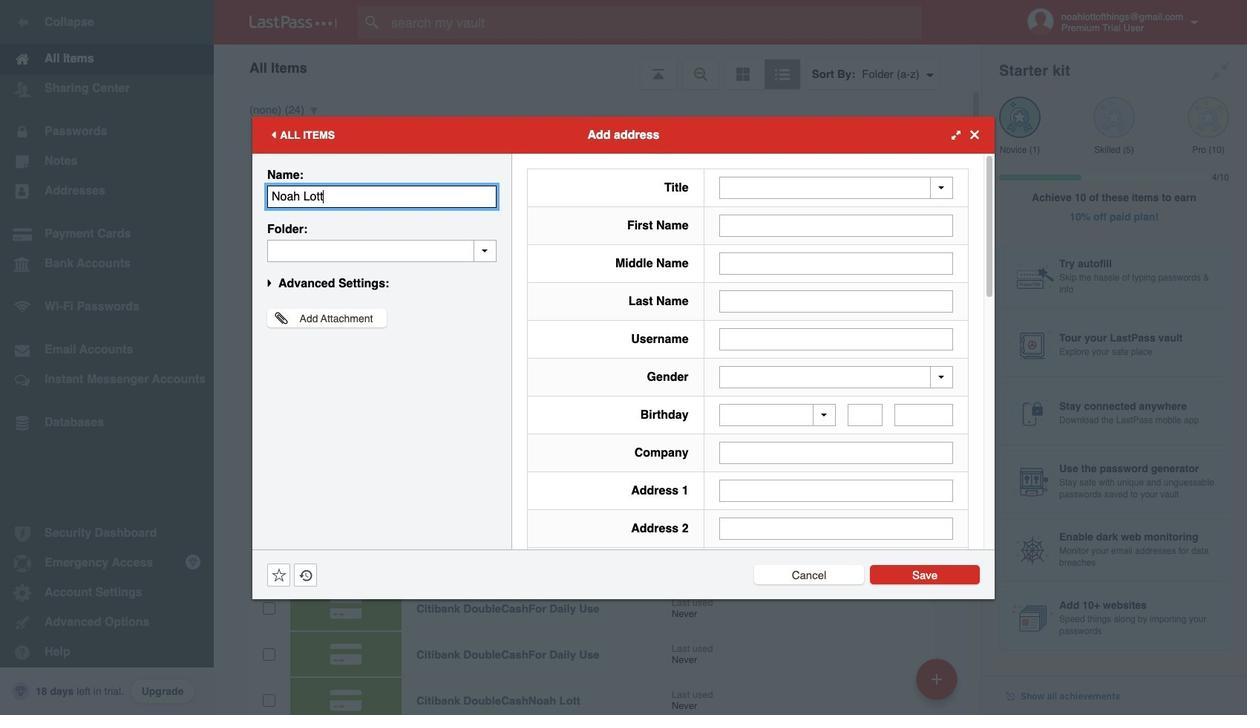 Task type: locate. For each thing, give the bounding box(es) containing it.
None text field
[[267, 185, 497, 208], [719, 252, 954, 274], [895, 404, 953, 426], [267, 185, 497, 208], [719, 252, 954, 274], [895, 404, 953, 426]]

None text field
[[719, 214, 954, 237], [267, 239, 497, 262], [719, 290, 954, 312], [719, 328, 954, 350], [848, 404, 883, 426], [719, 442, 954, 464], [719, 480, 954, 502], [719, 518, 954, 540], [719, 214, 954, 237], [267, 239, 497, 262], [719, 290, 954, 312], [719, 328, 954, 350], [848, 404, 883, 426], [719, 442, 954, 464], [719, 480, 954, 502], [719, 518, 954, 540]]

new item image
[[932, 674, 942, 684]]

dialog
[[252, 116, 995, 715]]



Task type: describe. For each thing, give the bounding box(es) containing it.
search my vault text field
[[358, 6, 951, 39]]

main navigation navigation
[[0, 0, 214, 715]]

new item navigation
[[911, 654, 967, 715]]

lastpass image
[[250, 16, 337, 29]]

Search search field
[[358, 6, 951, 39]]

vault options navigation
[[214, 45, 982, 89]]



